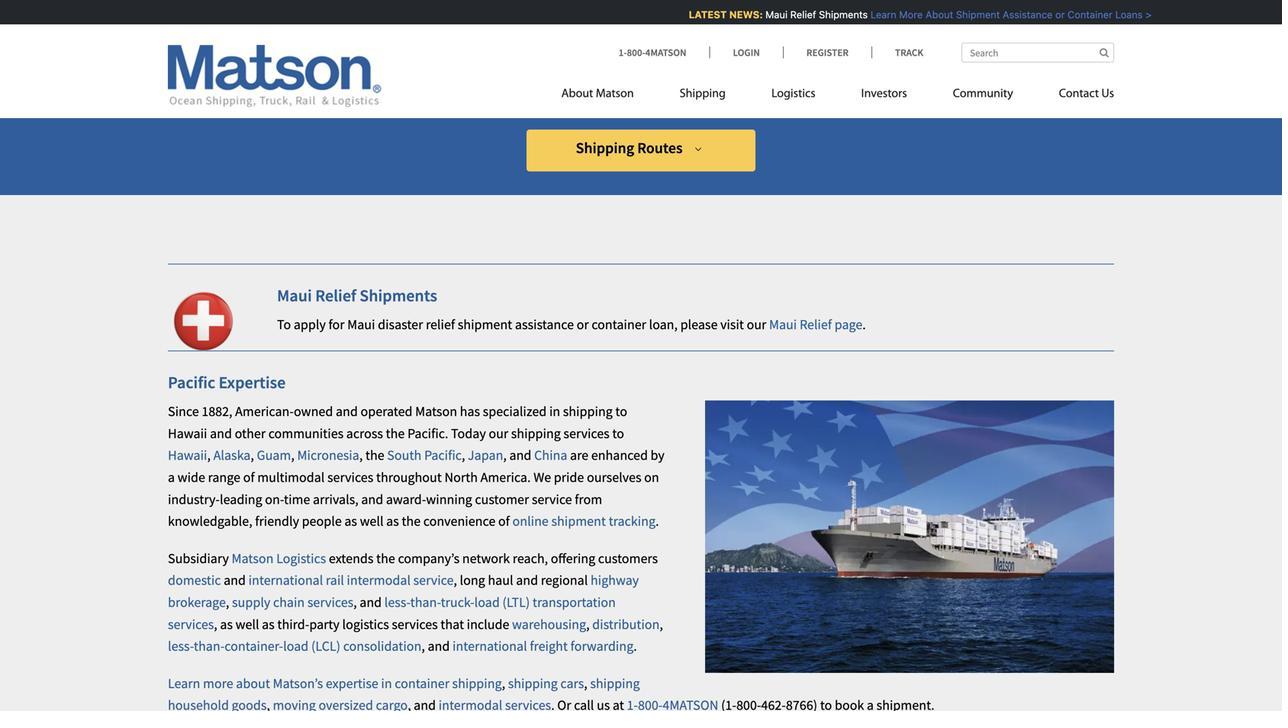 Task type: locate. For each thing, give the bounding box(es) containing it.
0 vertical spatial load
[[474, 594, 500, 612]]

0 horizontal spatial less-
[[168, 638, 194, 656]]

subsidiary matson logistics extends the company's network reach, offering customers domestic and international rail intermodal service , long haul and regional
[[168, 550, 658, 590]]

logistics inside subsidiary matson logistics extends the company's network reach, offering customers domestic and international rail intermodal service , long haul and regional
[[276, 550, 326, 568]]

highway brokerage
[[168, 572, 639, 612]]

1 horizontal spatial matson
[[415, 403, 457, 421]]

apply
[[294, 316, 326, 333]]

logistics down login link
[[771, 88, 815, 100]]

1 horizontal spatial in
[[549, 403, 560, 421]]

services
[[563, 425, 610, 443], [327, 469, 373, 486], [307, 594, 353, 612], [168, 616, 214, 634], [392, 616, 438, 634]]

1 vertical spatial in
[[381, 676, 392, 693]]

operated
[[361, 403, 412, 421]]

services down rail
[[307, 594, 353, 612]]

register up the forgot
[[560, 20, 618, 37]]

1 vertical spatial than-
[[194, 638, 225, 656]]

communities
[[268, 425, 344, 443]]

0 vertical spatial less-
[[384, 594, 410, 612]]

load up include
[[474, 594, 500, 612]]

domestic link
[[168, 572, 221, 590]]

1 vertical spatial load
[[283, 638, 309, 656]]

0 vertical spatial in
[[549, 403, 560, 421]]

less-than-truck-load (ltl) transportation services link
[[168, 594, 616, 634]]

knowledgable,
[[168, 513, 252, 530]]

american-
[[235, 403, 294, 421]]

1 vertical spatial shipping
[[576, 139, 634, 158]]

0 horizontal spatial about
[[561, 88, 593, 100]]

learn left more
[[866, 9, 892, 20]]

register up top menu navigation
[[806, 46, 849, 59]]

0 vertical spatial shipping
[[680, 88, 726, 100]]

south
[[387, 447, 421, 464]]

less- down intermodal
[[384, 594, 410, 612]]

shipment down from
[[551, 513, 606, 530]]

about inside top menu navigation
[[561, 88, 593, 100]]

chain
[[273, 594, 305, 612]]

routes
[[637, 139, 683, 158]]

1-800-4matson link
[[619, 46, 709, 59]]

. inside ", as well as third-party logistics services that include warehousing , distribution , less-than-container-load (lcl) consolidation , and international freight forwarding ."
[[633, 638, 637, 656]]

1 horizontal spatial well
[[360, 513, 383, 530]]

extends
[[329, 550, 374, 568]]

america.
[[480, 469, 531, 486]]

1 horizontal spatial our
[[747, 316, 766, 333]]

pacific inside since 1882, american-owned and operated matson has specialized in shipping to hawaii and other communities across the pacific. today our shipping services to hawaii , alaska , guam , micronesia , the south pacific , japan , and china
[[424, 447, 462, 464]]

and inside are enhanced by a wide range of multimodal services throughout north america. we pride ourselves on industry-leading on-time arrivals, and award-winning customer service from knowledgable, friendly people as well as the convenience of
[[361, 491, 383, 508]]

relief right news:
[[786, 9, 812, 20]]

1 vertical spatial learn
[[168, 676, 200, 693]]

matson inside since 1882, american-owned and operated matson has specialized in shipping to hawaii and other communities across the pacific. today our shipping services to hawaii , alaska , guam , micronesia , the south pacific , japan , and china
[[415, 403, 457, 421]]

pacific down pacific.
[[424, 447, 462, 464]]

in right the specialized
[[549, 403, 560, 421]]

1 vertical spatial container
[[395, 676, 449, 693]]

(ltl)
[[502, 594, 530, 612]]

shipment right relief
[[458, 316, 512, 333]]

1 vertical spatial well
[[235, 616, 259, 634]]

china
[[534, 447, 567, 464]]

1 vertical spatial shipment
[[551, 513, 606, 530]]

track inside button
[[950, 16, 989, 33]]

or
[[1051, 9, 1061, 20], [577, 316, 589, 333]]

throughout
[[376, 469, 442, 486]]

and down that
[[428, 638, 450, 656]]

maui right visit
[[769, 316, 797, 333]]

north
[[444, 469, 478, 486]]

0 vertical spatial or
[[1051, 9, 1061, 20]]

0 vertical spatial track
[[950, 16, 989, 33]]

2 hawaii from the top
[[168, 447, 207, 464]]

1 horizontal spatial shipment
[[551, 513, 606, 530]]

2 vertical spatial relief
[[800, 316, 832, 333]]

pacific up since
[[168, 373, 215, 394]]

0 horizontal spatial our
[[489, 425, 508, 443]]

or left container
[[1051, 9, 1061, 20]]

micronesia link
[[297, 447, 359, 464]]

,
[[207, 447, 211, 464], [251, 447, 254, 464], [291, 447, 294, 464], [359, 447, 363, 464], [462, 447, 465, 464], [503, 447, 507, 464], [454, 572, 457, 590], [226, 594, 229, 612], [353, 594, 357, 612], [214, 616, 217, 634], [586, 616, 590, 634], [660, 616, 663, 634], [422, 638, 425, 656], [502, 676, 505, 693], [584, 676, 587, 693]]

1 horizontal spatial pacific
[[424, 447, 462, 464]]

track left assistance
[[950, 16, 989, 33]]

register for rightmost register link
[[806, 46, 849, 59]]

of down customer
[[498, 513, 510, 530]]

maui relief page link
[[769, 316, 862, 333]]

services up arrivals,
[[327, 469, 373, 486]]

than- inside ", as well as third-party logistics services that include warehousing , distribution , less-than-container-load (lcl) consolidation , and international freight forwarding ."
[[194, 638, 225, 656]]

about
[[921, 9, 949, 20], [561, 88, 593, 100]]

load inside less-than-truck-load (ltl) transportation services
[[474, 594, 500, 612]]

0 horizontal spatial international
[[248, 572, 323, 590]]

more
[[895, 9, 919, 20]]

0 vertical spatial shipment
[[458, 316, 512, 333]]

about down the forgot
[[561, 88, 593, 100]]

assistance
[[999, 9, 1049, 20]]

4matson
[[645, 46, 686, 59]]

0 vertical spatial well
[[360, 513, 383, 530]]

our right visit
[[747, 316, 766, 333]]

1 horizontal spatial register link
[[783, 46, 871, 59]]

truck-
[[441, 594, 474, 612]]

0 horizontal spatial .
[[633, 638, 637, 656]]

maui right news:
[[761, 9, 783, 20]]

0 horizontal spatial than-
[[194, 638, 225, 656]]

forgot
[[591, 43, 628, 60]]

shipments left more
[[815, 9, 864, 20]]

in right expertise
[[381, 676, 392, 693]]

1 vertical spatial register
[[806, 46, 849, 59]]

blue matson logo with ocean, shipping, truck, rail and logistics written beneath it. image
[[168, 45, 382, 108]]

matson up pacific.
[[415, 403, 457, 421]]

logistics up rail
[[276, 550, 326, 568]]

matson inside top menu navigation
[[596, 88, 634, 100]]

shipments up disaster
[[360, 285, 437, 306]]

1 horizontal spatial service
[[532, 491, 572, 508]]

maui
[[761, 9, 783, 20], [277, 285, 312, 306], [347, 316, 375, 333], [769, 316, 797, 333]]

services up are
[[563, 425, 610, 443]]

household
[[168, 698, 229, 712]]

register
[[560, 20, 618, 37], [806, 46, 849, 59]]

shipping inside top menu navigation
[[680, 88, 726, 100]]

0 vertical spatial hawaii
[[168, 425, 207, 443]]

1 horizontal spatial of
[[498, 513, 510, 530]]

service down we
[[532, 491, 572, 508]]

are enhanced by a wide range of multimodal services throughout north america. we pride ourselves on industry-leading on-time arrivals, and award-winning customer service from knowledgable, friendly people as well as the convenience of
[[168, 447, 665, 530]]

2 horizontal spatial .
[[862, 316, 866, 333]]

well down supply
[[235, 616, 259, 634]]

consolidation
[[343, 638, 422, 656]]

2 vertical spatial .
[[633, 638, 637, 656]]

1 horizontal spatial shipping
[[680, 88, 726, 100]]

shipping down about matson link
[[576, 139, 634, 158]]

to
[[615, 403, 627, 421], [612, 425, 624, 443]]

shipping up are
[[563, 403, 613, 421]]

offering
[[551, 550, 595, 568]]

service
[[532, 491, 572, 508], [413, 572, 454, 590]]

our
[[747, 316, 766, 333], [489, 425, 508, 443]]

forgot password?
[[591, 43, 691, 60]]

learn up household
[[168, 676, 200, 693]]

less- inside less-than-truck-load (ltl) transportation services
[[384, 594, 410, 612]]

shipping routes
[[576, 139, 683, 158]]

1 vertical spatial track
[[895, 46, 923, 59]]

0 horizontal spatial register
[[560, 20, 618, 37]]

2 vertical spatial matson
[[232, 550, 274, 568]]

0 horizontal spatial well
[[235, 616, 259, 634]]

1 vertical spatial our
[[489, 425, 508, 443]]

less- inside ", as well as third-party logistics services that include warehousing , distribution , less-than-container-load (lcl) consolidation , and international freight forwarding ."
[[168, 638, 194, 656]]

shipping down forwarding at the bottom of page
[[590, 676, 640, 693]]

supply chain services link
[[232, 594, 353, 612]]

login
[[733, 46, 760, 59]]

the down operated
[[386, 425, 405, 443]]

0 horizontal spatial matson
[[232, 550, 274, 568]]

1 horizontal spatial track
[[950, 16, 989, 33]]

shipping down 4matson
[[680, 88, 726, 100]]

0 vertical spatial matson
[[596, 88, 634, 100]]

well up extends
[[360, 513, 383, 530]]

800-
[[627, 46, 645, 59]]

enhanced
[[591, 447, 648, 464]]

1 horizontal spatial load
[[474, 594, 500, 612]]

1 horizontal spatial international
[[452, 638, 527, 656]]

0 horizontal spatial shipments
[[360, 285, 437, 306]]

0 horizontal spatial container
[[395, 676, 449, 693]]

None button
[[647, 14, 739, 43]]

0 vertical spatial shipments
[[815, 9, 864, 20]]

0 horizontal spatial track
[[895, 46, 923, 59]]

services inside less-than-truck-load (ltl) transportation services
[[168, 616, 214, 634]]

1 horizontal spatial register
[[806, 46, 849, 59]]

the down across
[[365, 447, 384, 464]]

0 horizontal spatial register link
[[543, 14, 635, 43]]

the inside are enhanced by a wide range of multimodal services throughout north america. we pride ourselves on industry-leading on-time arrivals, and award-winning customer service from knowledgable, friendly people as well as the convenience of
[[402, 513, 421, 530]]

and up logistics
[[360, 594, 382, 612]]

1 vertical spatial about
[[561, 88, 593, 100]]

1 vertical spatial register link
[[783, 46, 871, 59]]

the up intermodal
[[376, 550, 395, 568]]

0 vertical spatial of
[[243, 469, 255, 486]]

for
[[328, 316, 345, 333]]

relief up for
[[315, 285, 356, 306]]

logistics link
[[749, 81, 838, 112]]

tracking
[[609, 513, 656, 530]]

None search field
[[962, 43, 1114, 63]]

services down "brokerage"
[[168, 616, 214, 634]]

than-
[[410, 594, 441, 612], [194, 638, 225, 656]]

shipping down include
[[452, 676, 502, 693]]

1 vertical spatial logistics
[[276, 550, 326, 568]]

0 vertical spatial register
[[560, 20, 618, 37]]

0 vertical spatial our
[[747, 316, 766, 333]]

as down arrivals,
[[344, 513, 357, 530]]

track down more
[[895, 46, 923, 59]]

Search search field
[[962, 43, 1114, 63]]

goods
[[232, 698, 267, 712]]

container left loan,
[[592, 316, 646, 333]]

1 vertical spatial international
[[452, 638, 527, 656]]

1 vertical spatial matson
[[415, 403, 457, 421]]

matson's
[[273, 676, 323, 693]]

2 horizontal spatial matson
[[596, 88, 634, 100]]

domestic
[[168, 572, 221, 590]]

learn more about shipment assistance or container loans > link
[[866, 9, 1148, 20]]

0 horizontal spatial or
[[577, 316, 589, 333]]

(lcl)
[[311, 638, 340, 656]]

0 horizontal spatial load
[[283, 638, 309, 656]]

1 horizontal spatial container
[[592, 316, 646, 333]]

1 vertical spatial hawaii
[[168, 447, 207, 464]]

wide
[[178, 469, 205, 486]]

community link
[[930, 81, 1036, 112]]

since
[[168, 403, 199, 421]]

award-
[[386, 491, 426, 508]]

than- up the "more"
[[194, 638, 225, 656]]

0 horizontal spatial shipment
[[458, 316, 512, 333]]

as left third-
[[262, 616, 275, 634]]

convenience
[[423, 513, 495, 530]]

0 vertical spatial learn
[[866, 9, 892, 20]]

register for the top register link
[[560, 20, 618, 37]]

shipping up china
[[511, 425, 561, 443]]

of up leading at the left of the page
[[243, 469, 255, 486]]

0 vertical spatial pacific
[[168, 373, 215, 394]]

maui relief shipments
[[277, 285, 437, 306]]

latest news: maui relief shipments learn more about shipment assistance or container loans >
[[685, 9, 1148, 20]]

in inside since 1882, american-owned and operated matson has specialized in shipping to hawaii and other communities across the pacific. today our shipping services to hawaii , alaska , guam , micronesia , the south pacific , japan , and china
[[549, 403, 560, 421]]

0 vertical spatial service
[[532, 491, 572, 508]]

less- down "brokerage"
[[168, 638, 194, 656]]

track button
[[923, 10, 1015, 39]]

cars
[[560, 676, 584, 693]]

distribution
[[592, 616, 660, 634]]

0 vertical spatial relief
[[786, 9, 812, 20]]

1-
[[619, 46, 627, 59]]

guam link
[[257, 447, 291, 464]]

register link
[[543, 14, 635, 43], [783, 46, 871, 59]]

shipping household goods link
[[168, 676, 640, 712]]

hawaii up wide
[[168, 447, 207, 464]]

the down award-
[[402, 513, 421, 530]]

time
[[284, 491, 310, 508]]

service down company's
[[413, 572, 454, 590]]

0 vertical spatial about
[[921, 9, 949, 20]]

hawaii up 'hawaii' link
[[168, 425, 207, 443]]

loan,
[[649, 316, 678, 333]]

on
[[644, 469, 659, 486]]

register link up '1-'
[[543, 14, 635, 43]]

0 horizontal spatial shipping
[[576, 139, 634, 158]]

about right more
[[921, 9, 949, 20]]

0 horizontal spatial in
[[381, 676, 392, 693]]

0 horizontal spatial logistics
[[276, 550, 326, 568]]

international inside ", as well as third-party logistics services that include warehousing , distribution , less-than-container-load (lcl) consolidation , and international freight forwarding ."
[[452, 638, 527, 656]]

0 vertical spatial .
[[862, 316, 866, 333]]

1 vertical spatial pacific
[[424, 447, 462, 464]]

more
[[203, 676, 233, 693]]

1 vertical spatial or
[[577, 316, 589, 333]]

0 horizontal spatial service
[[413, 572, 454, 590]]

relief left page
[[800, 316, 832, 333]]

than- up ", as well as third-party logistics services that include warehousing , distribution , less-than-container-load (lcl) consolidation , and international freight forwarding ."
[[410, 594, 441, 612]]

distribution link
[[592, 616, 660, 634]]

container down ", as well as third-party logistics services that include warehousing , distribution , less-than-container-load (lcl) consolidation , and international freight forwarding ."
[[395, 676, 449, 693]]

the
[[386, 425, 405, 443], [365, 447, 384, 464], [402, 513, 421, 530], [376, 550, 395, 568]]

0 vertical spatial international
[[248, 572, 323, 590]]

track link
[[871, 46, 923, 59]]

, supply chain services , and
[[226, 594, 384, 612]]

of
[[243, 469, 255, 486], [498, 513, 510, 530]]

register link up top menu navigation
[[783, 46, 871, 59]]

as down award-
[[386, 513, 399, 530]]

international up chain
[[248, 572, 323, 590]]

1 vertical spatial service
[[413, 572, 454, 590]]

friendly
[[255, 513, 299, 530]]

matson down '1-'
[[596, 88, 634, 100]]

matson inside subsidiary matson logistics extends the company's network reach, offering customers domestic and international rail intermodal service , long haul and regional
[[232, 550, 274, 568]]

and down reach,
[[516, 572, 538, 590]]

and left award-
[[361, 491, 383, 508]]

1 horizontal spatial than-
[[410, 594, 441, 612]]

1 vertical spatial .
[[656, 513, 659, 530]]

shipping inside 'shipping household goods'
[[590, 676, 640, 693]]

learn more about matson's expertise in container shipping , shipping cars ,
[[168, 676, 590, 693]]

1 horizontal spatial logistics
[[771, 88, 815, 100]]

our up japan
[[489, 425, 508, 443]]

1 vertical spatial less-
[[168, 638, 194, 656]]

services down highway brokerage link
[[392, 616, 438, 634]]

matson for about
[[596, 88, 634, 100]]

load down third-
[[283, 638, 309, 656]]

or right 'assistance'
[[577, 316, 589, 333]]

well inside are enhanced by a wide range of multimodal services throughout north america. we pride ourselves on industry-leading on-time arrivals, and award-winning customer service from knowledgable, friendly people as well as the convenience of
[[360, 513, 383, 530]]

and up across
[[336, 403, 358, 421]]

matson up supply
[[232, 550, 274, 568]]

1 horizontal spatial less-
[[384, 594, 410, 612]]

international down include
[[452, 638, 527, 656]]



Task type: describe. For each thing, give the bounding box(es) containing it.
contact us
[[1059, 88, 1114, 100]]

people
[[302, 513, 342, 530]]

other
[[235, 425, 266, 443]]

than- inside less-than-truck-load (ltl) transportation services
[[410, 594, 441, 612]]

warehousing
[[512, 616, 586, 634]]

1 vertical spatial of
[[498, 513, 510, 530]]

well inside ", as well as third-party logistics services that include warehousing , distribution , less-than-container-load (lcl) consolidation , and international freight forwarding ."
[[235, 616, 259, 634]]

japan link
[[468, 447, 503, 464]]

range
[[208, 469, 240, 486]]

supply
[[232, 594, 270, 612]]

on-
[[265, 491, 284, 508]]

0 horizontal spatial pacific
[[168, 373, 215, 394]]

has
[[460, 403, 480, 421]]

since 1882, american-owned and operated matson has specialized in shipping to hawaii and other communities across the pacific. today our shipping services to hawaii , alaska , guam , micronesia , the south pacific , japan , and china
[[168, 403, 627, 464]]

as down supply
[[220, 616, 233, 634]]

and down 1882,
[[210, 425, 232, 443]]

1 horizontal spatial learn
[[866, 9, 892, 20]]

investors link
[[838, 81, 930, 112]]

1 vertical spatial relief
[[315, 285, 356, 306]]

across
[[346, 425, 383, 443]]

less-than-container-load (lcl) consolidation link
[[168, 638, 422, 656]]

services inside since 1882, american-owned and operated matson has specialized in shipping to hawaii and other communities across the pacific. today our shipping services to hawaii , alaska , guam , micronesia , the south pacific , japan , and china
[[563, 425, 610, 443]]

matson for subsidiary
[[232, 550, 274, 568]]

latest
[[685, 9, 723, 20]]

that
[[441, 616, 464, 634]]

1 horizontal spatial shipments
[[815, 9, 864, 20]]

visit
[[720, 316, 744, 333]]

highway brokerage link
[[168, 572, 639, 612]]

image of smiling customer service agent ready to help. image
[[371, 0, 458, 64]]

intermodal
[[347, 572, 411, 590]]

maui right for
[[347, 316, 375, 333]]

logistics inside logistics link
[[771, 88, 815, 100]]

today
[[451, 425, 486, 443]]

warehousing link
[[512, 616, 586, 634]]

container-
[[225, 638, 283, 656]]

1 vertical spatial shipments
[[360, 285, 437, 306]]

services inside are enhanced by a wide range of multimodal services throughout north america. we pride ourselves on industry-leading on-time arrivals, and award-winning customer service from knowledgable, friendly people as well as the convenience of
[[327, 469, 373, 486]]

investors
[[861, 88, 907, 100]]

and up supply
[[224, 572, 246, 590]]

pacific.
[[407, 425, 448, 443]]

include
[[467, 616, 509, 634]]

online shipment tracking link
[[512, 513, 656, 530]]

0 horizontal spatial of
[[243, 469, 255, 486]]

shipping down international freight forwarding link
[[508, 676, 558, 693]]

company's
[[398, 550, 460, 568]]

hawaii link
[[168, 447, 207, 464]]

maui up to
[[277, 285, 312, 306]]

load inside ", as well as third-party logistics services that include warehousing , distribution , less-than-container-load (lcl) consolidation , and international freight forwarding ."
[[283, 638, 309, 656]]

password?
[[631, 43, 691, 60]]

1 vertical spatial to
[[612, 425, 624, 443]]

regional
[[541, 572, 588, 590]]

shipping for shipping
[[680, 88, 726, 100]]

multimodal
[[257, 469, 325, 486]]

0 vertical spatial register link
[[543, 14, 635, 43]]

logistics
[[342, 616, 389, 634]]

transportation
[[533, 594, 616, 612]]

leading
[[220, 491, 262, 508]]

service inside are enhanced by a wide range of multimodal services throughout north america. we pride ourselves on industry-leading on-time arrivals, and award-winning customer service from knowledgable, friendly people as well as the convenience of
[[532, 491, 572, 508]]

1 hawaii from the top
[[168, 425, 207, 443]]

forgot password? link
[[591, 43, 691, 60]]

>
[[1141, 9, 1148, 20]]

china link
[[534, 447, 567, 464]]

about matson
[[561, 88, 634, 100]]

industry-
[[168, 491, 220, 508]]

haul
[[488, 572, 513, 590]]

1 horizontal spatial or
[[1051, 9, 1061, 20]]

loans
[[1111, 9, 1139, 20]]

international inside subsidiary matson logistics extends the company's network reach, offering customers domestic and international rail intermodal service , long haul and regional
[[248, 572, 323, 590]]

international rail intermodal service link
[[248, 572, 454, 590]]

and up the america.
[[509, 447, 531, 464]]

the inside subsidiary matson logistics extends the company's network reach, offering customers domestic and international rail intermodal service , long haul and regional
[[376, 550, 395, 568]]

south pacific link
[[387, 447, 462, 464]]

1 horizontal spatial .
[[656, 513, 659, 530]]

red circle with white cross in the middle image
[[168, 286, 239, 357]]

1882,
[[202, 403, 232, 421]]

are
[[570, 447, 588, 464]]

a
[[168, 469, 175, 486]]

0 vertical spatial container
[[592, 316, 646, 333]]

long
[[460, 572, 485, 590]]

customers
[[598, 550, 658, 568]]

service inside subsidiary matson logistics extends the company's network reach, offering customers domestic and international rail intermodal service , long haul and regional
[[413, 572, 454, 590]]

track for 'track' link
[[895, 46, 923, 59]]

pacific expertise
[[168, 373, 286, 394]]

third-
[[277, 616, 309, 634]]

track for track button
[[950, 16, 989, 33]]

community
[[953, 88, 1013, 100]]

online shipment tracking .
[[512, 513, 659, 530]]

search image
[[1100, 48, 1109, 58]]

, inside subsidiary matson logistics extends the company's network reach, offering customers domestic and international rail intermodal service , long haul and regional
[[454, 572, 457, 590]]

shipment
[[952, 9, 996, 20]]

ourselves
[[587, 469, 641, 486]]

subsidiary
[[168, 550, 229, 568]]

matson ship loaded with containers arriving honolulu with imposed american flag in the background. image
[[705, 401, 1114, 674]]

page
[[835, 316, 862, 333]]

about matson link
[[561, 81, 657, 112]]

matson logistics link
[[232, 550, 326, 568]]

international freight forwarding link
[[452, 638, 633, 656]]

pride
[[554, 469, 584, 486]]

our inside since 1882, american-owned and operated matson has specialized in shipping to hawaii and other communities across the pacific. today our shipping services to hawaii , alaska , guam , micronesia , the south pacific , japan , and china
[[489, 425, 508, 443]]

network
[[462, 550, 510, 568]]

0 horizontal spatial learn
[[168, 676, 200, 693]]

party
[[309, 616, 339, 634]]

online
[[512, 513, 549, 530]]

contact
[[1059, 88, 1099, 100]]

0 vertical spatial to
[[615, 403, 627, 421]]

less-than-truck-load (ltl) transportation services
[[168, 594, 616, 634]]

1 horizontal spatial about
[[921, 9, 949, 20]]

please
[[680, 316, 718, 333]]

services inside ", as well as third-party logistics services that include warehousing , distribution , less-than-container-load (lcl) consolidation , and international freight forwarding ."
[[392, 616, 438, 634]]

shipping link
[[657, 81, 749, 112]]

forwarding
[[570, 638, 633, 656]]

us
[[1101, 88, 1114, 100]]

shipping for shipping routes
[[576, 139, 634, 158]]

top menu navigation
[[561, 81, 1114, 112]]

1-800-4matson
[[619, 46, 686, 59]]

and inside ", as well as third-party logistics services that include warehousing , distribution , less-than-container-load (lcl) consolidation , and international freight forwarding ."
[[428, 638, 450, 656]]

rail
[[326, 572, 344, 590]]



Task type: vqa. For each thing, say whether or not it's contained in the screenshot.
rightmost vehicle
no



